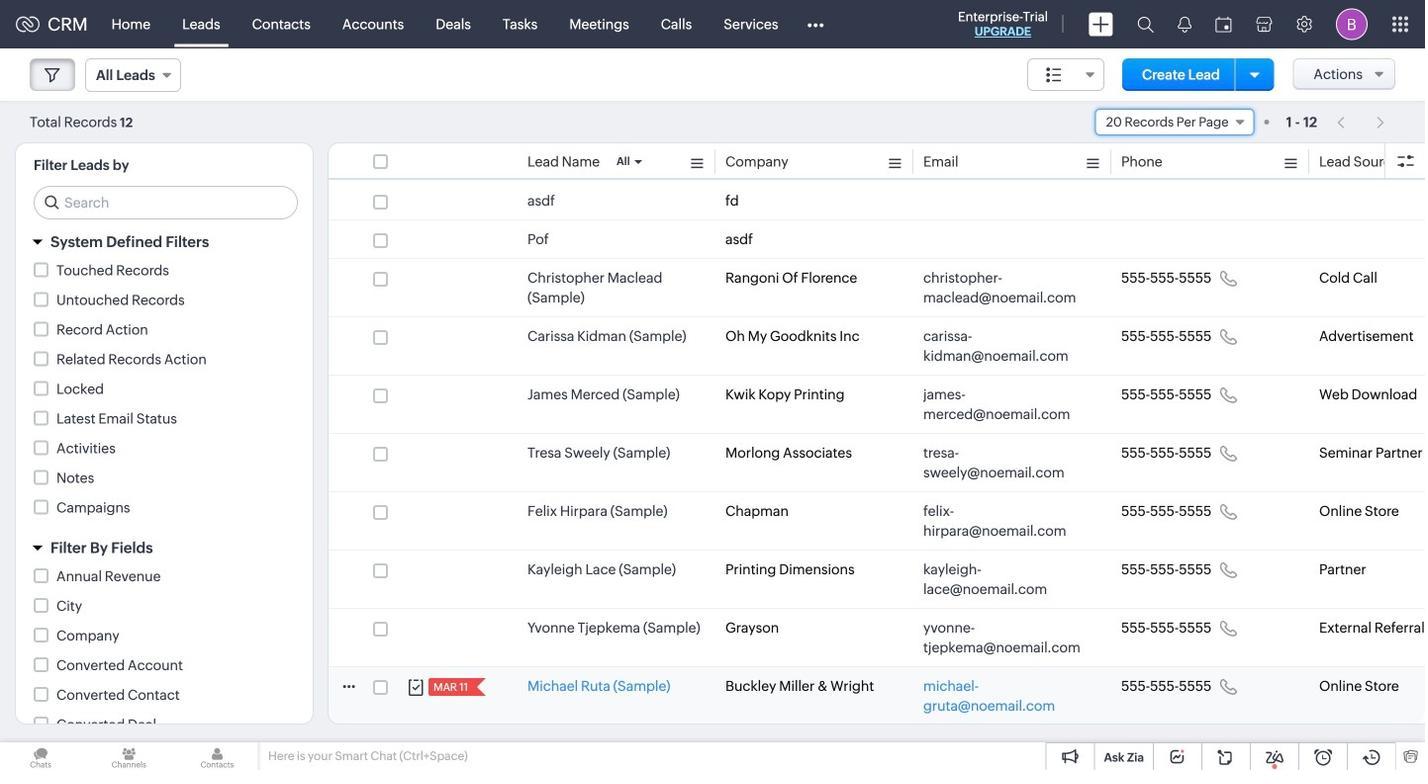 Task type: vqa. For each thing, say whether or not it's contained in the screenshot.
Next Record image
no



Task type: locate. For each thing, give the bounding box(es) containing it.
signals element
[[1166, 0, 1203, 48]]

row group
[[329, 182, 1425, 771]]

contacts image
[[177, 743, 258, 771]]

None field
[[85, 58, 181, 92], [1027, 58, 1105, 91], [1095, 109, 1254, 136], [85, 58, 181, 92], [1095, 109, 1254, 136]]

none field size
[[1027, 58, 1105, 91]]

profile image
[[1336, 8, 1368, 40]]

profile element
[[1324, 0, 1380, 48]]

create menu image
[[1089, 12, 1113, 36]]

search image
[[1137, 16, 1154, 33]]

navigation
[[1327, 108, 1395, 137]]

chats image
[[0, 743, 81, 771]]

search element
[[1125, 0, 1166, 48]]



Task type: describe. For each thing, give the bounding box(es) containing it.
Other Modules field
[[794, 8, 837, 40]]

size image
[[1046, 66, 1062, 84]]

logo image
[[16, 16, 40, 32]]

calendar image
[[1215, 16, 1232, 32]]

signals image
[[1178, 16, 1191, 33]]

create menu element
[[1077, 0, 1125, 48]]

channels image
[[88, 743, 170, 771]]

Search text field
[[35, 187, 297, 219]]



